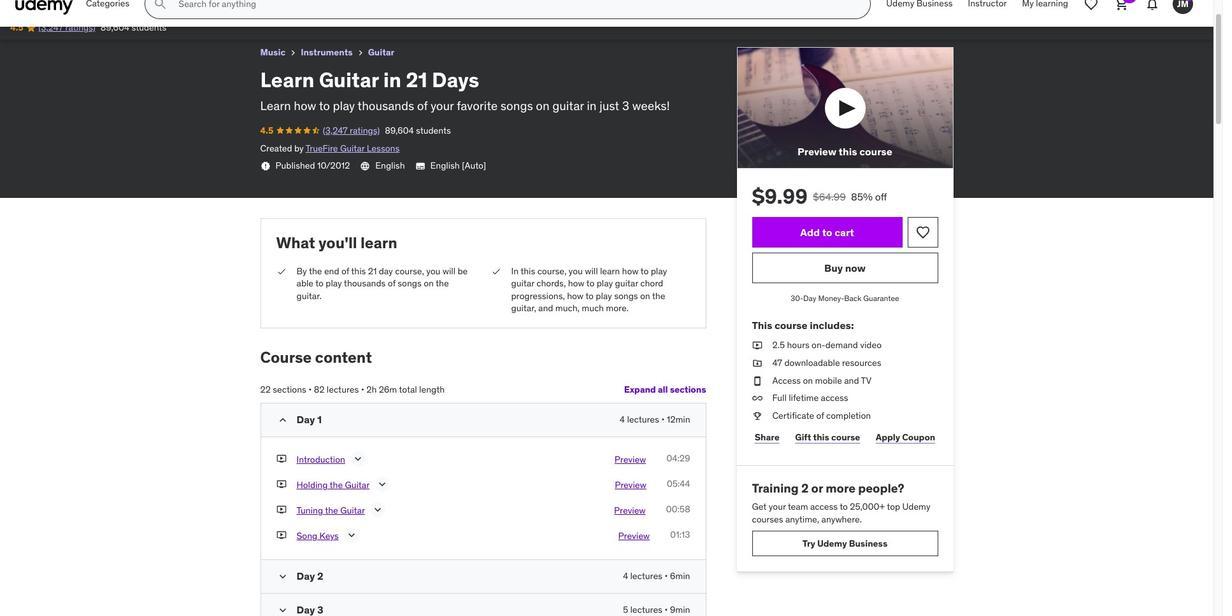 Task type: describe. For each thing, give the bounding box(es) containing it.
and inside the in this course, you will learn how to play guitar chords, how to play guitar chord progressions, how to play songs on the guitar, and much, much more.
[[539, 303, 553, 314]]

preview button for 01:13
[[598, 529, 650, 545]]

will inside the in this course, you will learn how to play guitar chords, how to play guitar chord progressions, how to play songs on the guitar, and much, much more.
[[585, 265, 598, 277]]

music link
[[260, 45, 286, 61]]

preview this course
[[798, 145, 893, 158]]

published
[[276, 160, 315, 172]]

buy now button
[[752, 253, 938, 284]]

full
[[773, 393, 787, 404]]

team
[[788, 502, 808, 513]]

keys
[[320, 531, 339, 542]]

guitar inside learn guitar in 21 days learn how to play thousands of your favorite songs on guitar in just 3 weeks!
[[553, 98, 584, 114]]

preview for 00:58
[[614, 505, 646, 517]]

this inside by the end of this 21 day course, you will be able to play thousands of songs on the guitar.
[[351, 265, 366, 277]]

preview this course button
[[737, 47, 954, 169]]

udemy inside "try udemy business" link
[[818, 538, 847, 550]]

udemy image
[[15, 0, 73, 15]]

apply coupon
[[876, 432, 936, 444]]

47 downloadable resources
[[773, 358, 882, 369]]

to inside button
[[822, 226, 833, 239]]

2 horizontal spatial guitar
[[615, 278, 638, 289]]

1
[[317, 413, 322, 426]]

0 horizontal spatial sections
[[273, 384, 306, 396]]

1 horizontal spatial ratings)
[[350, 125, 380, 136]]

0 vertical spatial 4.5
[[10, 22, 23, 33]]

00:58
[[666, 504, 690, 515]]

in
[[511, 265, 519, 277]]

published 10/2012
[[276, 160, 350, 172]]

just
[[600, 98, 620, 114]]

guitar link
[[368, 45, 394, 61]]

show lecture description image for introduction
[[352, 453, 364, 466]]

much
[[582, 303, 604, 314]]

apply coupon button
[[873, 425, 938, 451]]

people?
[[859, 481, 905, 497]]

on-
[[812, 340, 826, 351]]

top
[[887, 502, 901, 513]]

gift this course
[[795, 432, 860, 444]]

course
[[260, 348, 312, 368]]

more.
[[606, 303, 629, 314]]

certificate
[[773, 410, 814, 422]]

01:13
[[670, 529, 690, 541]]

preview for 01:13
[[619, 531, 650, 542]]

small image
[[276, 571, 289, 584]]

2 for training
[[802, 481, 809, 497]]

1 horizontal spatial (3,247
[[323, 125, 348, 136]]

closed captions image
[[415, 161, 425, 171]]

xsmall image for full lifetime access
[[752, 393, 762, 405]]

thousands inside learn guitar in 21 days learn how to play thousands of your favorite songs on guitar in just 3 weeks!
[[358, 98, 414, 114]]

22 sections • 82 lectures • 2h 26m total length
[[260, 384, 445, 396]]

this for preview
[[839, 145, 857, 158]]

47
[[773, 358, 783, 369]]

how right chords,
[[568, 278, 585, 289]]

small image for day 1
[[276, 414, 289, 427]]

4 lectures • 12min
[[620, 414, 690, 425]]

how up much,
[[567, 290, 584, 302]]

small image for day 3
[[276, 605, 289, 617]]

preview for 05:44
[[615, 480, 647, 491]]

30-day money-back guarantee
[[791, 294, 900, 304]]

xsmall image for published 10/2012
[[260, 161, 271, 172]]

songs inside by the end of this 21 day course, you will be able to play thousands of songs on the guitar.
[[398, 278, 422, 289]]

• left 2h 26m at the left bottom of page
[[361, 384, 364, 396]]

on inside the in this course, you will learn how to play guitar chords, how to play guitar chord progressions, how to play songs on the guitar, and much, much more.
[[640, 290, 650, 302]]

course, inside by the end of this 21 day course, you will be able to play thousands of songs on the guitar.
[[395, 265, 424, 277]]

money-
[[819, 294, 844, 304]]

how up more.
[[622, 265, 639, 277]]

days for learn guitar in 21 days
[[96, 6, 120, 18]]

1 vertical spatial wishlist image
[[915, 225, 931, 241]]

xsmall image left by
[[276, 265, 286, 278]]

05:44
[[667, 478, 690, 490]]

off
[[875, 191, 887, 204]]

5
[[623, 605, 628, 616]]

22
[[260, 384, 271, 396]]

• for 3
[[665, 605, 668, 616]]

songs inside learn guitar in 21 days learn how to play thousands of your favorite songs on guitar in just 3 weeks!
[[501, 98, 533, 114]]

includes:
[[810, 319, 854, 332]]

add to cart
[[801, 226, 854, 239]]

able
[[297, 278, 314, 289]]

0 vertical spatial 89,604 students
[[100, 22, 167, 33]]

1 horizontal spatial 4.5
[[260, 125, 274, 136]]

try udemy business link
[[752, 532, 938, 557]]

1 vertical spatial 89,604
[[385, 125, 414, 136]]

course, inside the in this course, you will learn how to play guitar chords, how to play guitar chord progressions, how to play songs on the guitar, and much, much more.
[[538, 265, 567, 277]]

1 vertical spatial (3,247 ratings)
[[323, 125, 380, 136]]

in for learn guitar in 21 days
[[72, 6, 81, 18]]

lectures right 82
[[327, 384, 359, 396]]

learn guitar in 21 days
[[10, 6, 120, 18]]

introduction
[[297, 454, 345, 466]]

show lecture description image
[[345, 529, 358, 542]]

1 vertical spatial 89,604 students
[[385, 125, 451, 136]]

day 2
[[297, 570, 323, 583]]

$9.99
[[752, 184, 808, 210]]

buy
[[825, 262, 843, 275]]

xsmall image right music link
[[288, 48, 298, 58]]

favorite
[[457, 98, 498, 114]]

0 vertical spatial (3,247 ratings)
[[38, 22, 95, 33]]

preview button for 04:29
[[594, 453, 646, 468]]

2h 26m
[[367, 384, 397, 396]]

length
[[419, 384, 445, 396]]

preview inside button
[[798, 145, 837, 158]]

learn for learn guitar in 21 days learn how to play thousands of your favorite songs on guitar in just 3 weeks!
[[260, 67, 314, 93]]

try udemy business
[[803, 538, 888, 550]]

mobile
[[815, 375, 842, 387]]

to inside 'training 2 or more people? get your team access to 25,000+ top udemy courses anytime, anywhere.'
[[840, 502, 848, 513]]

submit search image
[[153, 0, 168, 12]]

songs inside the in this course, you will learn how to play guitar chords, how to play guitar chord progressions, how to play songs on the guitar, and much, much more.
[[614, 290, 638, 302]]

• for 2
[[665, 571, 668, 582]]

resources
[[842, 358, 882, 369]]

preview for 04:29
[[615, 454, 646, 466]]

notifications image
[[1145, 0, 1160, 12]]

course for preview this course
[[860, 145, 893, 158]]

1 vertical spatial students
[[416, 125, 451, 136]]

day for day 2
[[297, 570, 315, 583]]

show lecture description image for tuning the guitar
[[372, 504, 384, 517]]

apply
[[876, 432, 901, 444]]

3 inside learn guitar in 21 days learn how to play thousands of your favorite songs on guitar in just 3 weeks!
[[622, 98, 630, 114]]

5 lectures • 9min
[[623, 605, 690, 616]]

what
[[276, 233, 315, 253]]

this course includes:
[[752, 319, 854, 332]]

0 vertical spatial wishlist image
[[1084, 0, 1099, 12]]

day 3
[[297, 604, 323, 617]]

certificate of completion
[[773, 410, 871, 422]]

21 inside by the end of this 21 day course, you will be able to play thousands of songs on the guitar.
[[368, 265, 377, 277]]

days for learn guitar in 21 days learn how to play thousands of your favorite songs on guitar in just 3 weeks!
[[432, 67, 479, 93]]

2 vertical spatial learn
[[260, 98, 291, 114]]

0 vertical spatial ratings)
[[65, 22, 95, 33]]

xsmall image left guitar link
[[355, 48, 366, 58]]

play inside learn guitar in 21 days learn how to play thousands of your favorite songs on guitar in just 3 weeks!
[[333, 98, 355, 114]]

created
[[260, 142, 292, 154]]

in this course, you will learn how to play guitar chords, how to play guitar chord progressions, how to play songs on the guitar, and much, much more.
[[511, 265, 667, 314]]

your inside learn guitar in 21 days learn how to play thousands of your favorite songs on guitar in just 3 weeks!
[[431, 98, 454, 114]]

you inside the in this course, you will learn how to play guitar chords, how to play guitar chord progressions, how to play songs on the guitar, and much, much more.
[[569, 265, 583, 277]]

back
[[844, 294, 862, 304]]

more
[[826, 481, 856, 497]]

by the end of this 21 day course, you will be able to play thousands of songs on the guitar.
[[297, 265, 468, 302]]

xsmall image left 'in'
[[491, 265, 501, 278]]

21 for learn guitar in 21 days learn how to play thousands of your favorite songs on guitar in just 3 weeks!
[[406, 67, 428, 93]]

of inside learn guitar in 21 days learn how to play thousands of your favorite songs on guitar in just 3 weeks!
[[417, 98, 428, 114]]

on inside by the end of this 21 day course, you will be able to play thousands of songs on the guitar.
[[424, 278, 434, 289]]

xsmall image left holding
[[276, 478, 286, 491]]

much,
[[556, 303, 580, 314]]



Task type: locate. For each thing, give the bounding box(es) containing it.
sections inside dropdown button
[[670, 384, 706, 396]]

lessons
[[367, 142, 400, 154]]

0 horizontal spatial course,
[[395, 265, 424, 277]]

89,604 students
[[100, 22, 167, 33], [385, 125, 451, 136]]

preview up 4 lectures • 6min
[[619, 531, 650, 542]]

share button
[[752, 425, 782, 451]]

xsmall image for access on mobile and tv
[[752, 375, 762, 388]]

ratings) down learn guitar in 21 days
[[65, 22, 95, 33]]

89,604 down learn guitar in 21 days
[[100, 22, 129, 33]]

0 horizontal spatial 3
[[317, 604, 323, 617]]

2 english from the left
[[430, 160, 460, 172]]

2 course, from the left
[[538, 265, 567, 277]]

1 horizontal spatial 2
[[802, 481, 809, 497]]

course up off at the top right of page
[[860, 145, 893, 158]]

lectures left 6min
[[631, 571, 663, 582]]

or
[[812, 481, 823, 497]]

0 vertical spatial 2
[[802, 481, 809, 497]]

this right 'gift'
[[813, 432, 830, 444]]

85%
[[851, 191, 873, 204]]

89,604 up lessons
[[385, 125, 414, 136]]

day left 1
[[297, 413, 315, 426]]

0 vertical spatial 4
[[620, 414, 625, 425]]

0 horizontal spatial learn
[[361, 233, 397, 253]]

1 horizontal spatial will
[[585, 265, 598, 277]]

0 horizontal spatial 89,604
[[100, 22, 129, 33]]

2 horizontal spatial in
[[587, 98, 597, 114]]

your up courses in the bottom right of the page
[[769, 502, 786, 513]]

will inside by the end of this 21 day course, you will be able to play thousands of songs on the guitar.
[[443, 265, 456, 277]]

1 horizontal spatial 89,604
[[385, 125, 414, 136]]

access down 'or'
[[811, 502, 838, 513]]

2 inside 'training 2 or more people? get your team access to 25,000+ top udemy courses anytime, anywhere.'
[[802, 481, 809, 497]]

students down submit search image
[[132, 22, 167, 33]]

and down progressions,
[[539, 303, 553, 314]]

course, right day
[[395, 265, 424, 277]]

udemy right top
[[903, 502, 931, 513]]

of
[[417, 98, 428, 114], [342, 265, 349, 277], [388, 278, 396, 289], [817, 410, 824, 422]]

of left favorite
[[417, 98, 428, 114]]

downloadable
[[785, 358, 840, 369]]

chords,
[[537, 278, 566, 289]]

this inside the in this course, you will learn how to play guitar chords, how to play guitar chord progressions, how to play songs on the guitar, and much, much more.
[[521, 265, 535, 277]]

your left favorite
[[431, 98, 454, 114]]

course inside preview this course button
[[860, 145, 893, 158]]

song
[[297, 531, 317, 542]]

content
[[315, 348, 372, 368]]

preview button down 4 lectures • 12min
[[594, 453, 646, 468]]

preview down 4 lectures • 12min
[[615, 454, 646, 466]]

25,000+
[[850, 502, 885, 513]]

weeks!
[[632, 98, 670, 114]]

lectures down expand
[[627, 414, 659, 425]]

1 vertical spatial in
[[383, 67, 402, 93]]

udemy right try
[[818, 538, 847, 550]]

1 vertical spatial 21
[[406, 67, 428, 93]]

0 horizontal spatial your
[[431, 98, 454, 114]]

1 vertical spatial (3,247
[[323, 125, 348, 136]]

0 horizontal spatial ratings)
[[65, 22, 95, 33]]

2 vertical spatial course
[[832, 432, 860, 444]]

2 for day
[[317, 570, 323, 583]]

preview button for 05:44
[[595, 478, 647, 494]]

1 horizontal spatial you
[[569, 265, 583, 277]]

to inside by the end of this 21 day course, you will be able to play thousands of songs on the guitar.
[[316, 278, 324, 289]]

0 vertical spatial access
[[821, 393, 849, 404]]

xsmall image down created
[[260, 161, 271, 172]]

0 vertical spatial show lecture description image
[[352, 453, 364, 466]]

1 will from the left
[[443, 265, 456, 277]]

gift
[[795, 432, 811, 444]]

chord
[[641, 278, 663, 289]]

0 horizontal spatial students
[[132, 22, 167, 33]]

2 vertical spatial 21
[[368, 265, 377, 277]]

4 up 5
[[623, 571, 628, 582]]

2 you from the left
[[569, 265, 583, 277]]

$64.99
[[813, 191, 846, 204]]

anywhere.
[[822, 514, 862, 526]]

access
[[773, 375, 801, 387]]

to
[[319, 98, 330, 114], [822, 226, 833, 239], [641, 265, 649, 277], [316, 278, 324, 289], [587, 278, 595, 289], [586, 290, 594, 302], [840, 502, 848, 513]]

xsmall image for 47 downloadable resources
[[752, 358, 762, 370]]

students up 'closed captions' image
[[416, 125, 451, 136]]

what you'll learn
[[276, 233, 397, 253]]

0 vertical spatial udemy
[[903, 502, 931, 513]]

(3,247 ratings) up truefire guitar lessons link
[[323, 125, 380, 136]]

1 horizontal spatial udemy
[[903, 502, 931, 513]]

access on mobile and tv
[[773, 375, 872, 387]]

21 for learn guitar in 21 days
[[83, 6, 94, 18]]

sections right 22
[[273, 384, 306, 396]]

2 left 'or'
[[802, 481, 809, 497]]

0 vertical spatial learn
[[10, 6, 37, 18]]

day down day 2
[[297, 604, 315, 617]]

total
[[399, 384, 417, 396]]

your inside 'training 2 or more people? get your team access to 25,000+ top udemy courses anytime, anywhere.'
[[769, 502, 786, 513]]

1 horizontal spatial days
[[432, 67, 479, 93]]

1 english from the left
[[376, 160, 405, 172]]

learn up day
[[361, 233, 397, 253]]

day for day 1
[[297, 413, 315, 426]]

show lecture description image for holding the guitar
[[376, 478, 389, 491]]

2.5 hours on-demand video
[[773, 340, 882, 351]]

this for gift
[[813, 432, 830, 444]]

1 horizontal spatial songs
[[501, 98, 533, 114]]

days inside learn guitar in 21 days learn how to play thousands of your favorite songs on guitar in just 3 weeks!
[[432, 67, 479, 93]]

1 horizontal spatial learn
[[600, 265, 620, 277]]

4.5 up created
[[260, 125, 274, 136]]

learn inside the in this course, you will learn how to play guitar chords, how to play guitar chord progressions, how to play songs on the guitar, and much, much more.
[[600, 265, 620, 277]]

ratings) up truefire guitar lessons link
[[350, 125, 380, 136]]

(3,247 up created by truefire guitar lessons
[[323, 125, 348, 136]]

day for day 3
[[297, 604, 315, 617]]

2 horizontal spatial songs
[[614, 290, 638, 302]]

access down 'mobile'
[[821, 393, 849, 404]]

12min
[[667, 414, 690, 425]]

1 vertical spatial your
[[769, 502, 786, 513]]

1 vertical spatial 4.5
[[260, 125, 274, 136]]

holding the guitar
[[297, 480, 370, 491]]

the for holding the guitar
[[330, 480, 343, 491]]

0 horizontal spatial 21
[[83, 6, 94, 18]]

1 vertical spatial udemy
[[818, 538, 847, 550]]

lifetime
[[789, 393, 819, 404]]

of down day
[[388, 278, 396, 289]]

1 vertical spatial learn
[[600, 265, 620, 277]]

learn up more.
[[600, 265, 620, 277]]

guitar,
[[511, 303, 536, 314]]

4 for day 2
[[623, 571, 628, 582]]

0 vertical spatial students
[[132, 22, 167, 33]]

progressions,
[[511, 290, 565, 302]]

thousands up lessons
[[358, 98, 414, 114]]

training 2 or more people? get your team access to 25,000+ top udemy courses anytime, anywhere.
[[752, 481, 931, 526]]

xsmall image
[[288, 48, 298, 58], [260, 161, 271, 172], [752, 340, 762, 352], [752, 358, 762, 370], [752, 375, 762, 388], [752, 393, 762, 405], [276, 478, 286, 491]]

xsmall image left 47
[[752, 358, 762, 370]]

small image left the day 1 on the left bottom of the page
[[276, 414, 289, 427]]

• left 6min
[[665, 571, 668, 582]]

xsmall image left access
[[752, 375, 762, 388]]

ratings)
[[65, 22, 95, 33], [350, 125, 380, 136]]

xsmall image down this
[[752, 340, 762, 352]]

how inside learn guitar in 21 days learn how to play thousands of your favorite songs on guitar in just 3 weeks!
[[294, 98, 316, 114]]

• left 82
[[309, 384, 312, 396]]

the inside the in this course, you will learn how to play guitar chords, how to play guitar chord progressions, how to play songs on the guitar, and much, much more.
[[652, 290, 666, 302]]

82
[[314, 384, 325, 396]]

add to cart button
[[752, 218, 903, 248]]

english
[[376, 160, 405, 172], [430, 160, 460, 172]]

preview button up 4 lectures • 6min
[[598, 529, 650, 545]]

this right 'in'
[[521, 265, 535, 277]]

3 right just
[[622, 98, 630, 114]]

guitar.
[[297, 290, 322, 302]]

small image left day 3
[[276, 605, 289, 617]]

0 horizontal spatial 2
[[317, 570, 323, 583]]

this for in
[[521, 265, 535, 277]]

wishlist image
[[1084, 0, 1099, 12], [915, 225, 931, 241]]

2 small image from the top
[[276, 605, 289, 617]]

this inside button
[[839, 145, 857, 158]]

0 vertical spatial course
[[860, 145, 893, 158]]

1 vertical spatial songs
[[398, 278, 422, 289]]

4 down expand
[[620, 414, 625, 425]]

3 down day 2
[[317, 604, 323, 617]]

1 horizontal spatial your
[[769, 502, 786, 513]]

0 horizontal spatial and
[[539, 303, 553, 314]]

xsmall image
[[355, 48, 366, 58], [276, 265, 286, 278], [491, 265, 501, 278], [752, 410, 762, 423], [276, 453, 286, 465], [276, 504, 286, 516], [276, 529, 286, 542]]

music
[[260, 47, 286, 58]]

thousands inside by the end of this 21 day course, you will be able to play thousands of songs on the guitar.
[[344, 278, 386, 289]]

day 1
[[297, 413, 322, 426]]

1 horizontal spatial students
[[416, 125, 451, 136]]

4 lectures • 6min
[[623, 571, 690, 582]]

2.5
[[773, 340, 785, 351]]

89,604 students up 'closed captions' image
[[385, 125, 451, 136]]

show lecture description image right holding the guitar
[[376, 478, 389, 491]]

preview left 00:58
[[614, 505, 646, 517]]

the for tuning the guitar
[[325, 505, 338, 517]]

all
[[658, 384, 668, 396]]

lectures for day 1
[[627, 414, 659, 425]]

0 horizontal spatial guitar
[[511, 278, 535, 289]]

show lecture description image right tuning the guitar
[[372, 504, 384, 517]]

on inside learn guitar in 21 days learn how to play thousands of your favorite songs on guitar in just 3 weeks!
[[536, 98, 550, 114]]

udemy inside 'training 2 or more people? get your team access to 25,000+ top udemy courses anytime, anywhere.'
[[903, 502, 931, 513]]

lectures for day 3
[[631, 605, 663, 616]]

(3,247
[[38, 22, 63, 33], [323, 125, 348, 136]]

you'll
[[319, 233, 357, 253]]

guarantee
[[864, 294, 900, 304]]

show lecture description image up holding the guitar
[[352, 453, 364, 466]]

udemy
[[903, 502, 931, 513], [818, 538, 847, 550]]

buy now
[[825, 262, 866, 275]]

how up by
[[294, 98, 316, 114]]

2 vertical spatial in
[[587, 98, 597, 114]]

30-
[[791, 294, 804, 304]]

cart
[[835, 226, 854, 239]]

1 horizontal spatial guitar
[[553, 98, 584, 114]]

xsmall image up share
[[752, 410, 762, 423]]

be
[[458, 265, 468, 277]]

0 horizontal spatial will
[[443, 265, 456, 277]]

1 vertical spatial course
[[775, 319, 808, 332]]

thousands down day
[[344, 278, 386, 289]]

lectures right 5
[[631, 605, 663, 616]]

full lifetime access
[[773, 393, 849, 404]]

1 vertical spatial show lecture description image
[[376, 478, 389, 491]]

1 vertical spatial and
[[844, 375, 859, 387]]

2 vertical spatial show lecture description image
[[372, 504, 384, 517]]

preview left 05:44
[[615, 480, 647, 491]]

preview button
[[594, 453, 646, 468], [595, 478, 647, 494], [594, 504, 646, 519], [598, 529, 650, 545]]

1 horizontal spatial course,
[[538, 265, 567, 277]]

song keys
[[297, 531, 339, 542]]

holding
[[297, 480, 328, 491]]

you inside by the end of this 21 day course, you will be able to play thousands of songs on the guitar.
[[426, 265, 441, 277]]

preview button left 00:58
[[594, 504, 646, 519]]

• for 1
[[662, 414, 665, 425]]

shopping cart with 9 items image
[[1115, 0, 1130, 12]]

this
[[752, 319, 773, 332]]

04:29
[[667, 453, 690, 464]]

preview button left 05:44
[[595, 478, 647, 494]]

1 you from the left
[[426, 265, 441, 277]]

1 vertical spatial access
[[811, 502, 838, 513]]

1 horizontal spatial (3,247 ratings)
[[323, 125, 380, 136]]

guitar left just
[[553, 98, 584, 114]]

(3,247 ratings) down learn guitar in 21 days
[[38, 22, 95, 33]]

try
[[803, 538, 816, 550]]

$9.99 $64.99 85% off
[[752, 184, 887, 210]]

access inside 'training 2 or more people? get your team access to 25,000+ top udemy courses anytime, anywhere.'
[[811, 502, 838, 513]]

of right the "end"
[[342, 265, 349, 277]]

0 horizontal spatial (3,247 ratings)
[[38, 22, 95, 33]]

and left tv
[[844, 375, 859, 387]]

the for by the end of this 21 day course, you will be able to play thousands of songs on the guitar.
[[309, 265, 322, 277]]

1 vertical spatial learn
[[260, 67, 314, 93]]

1 horizontal spatial english
[[430, 160, 460, 172]]

will left be
[[443, 265, 456, 277]]

course inside gift this course link
[[832, 432, 860, 444]]

xsmall image left song
[[276, 529, 286, 542]]

learn for learn guitar in 21 days
[[10, 6, 37, 18]]

0 vertical spatial songs
[[501, 98, 533, 114]]

lectures for day 2
[[631, 571, 663, 582]]

1 small image from the top
[[276, 414, 289, 427]]

hours
[[787, 340, 810, 351]]

1 vertical spatial 2
[[317, 570, 323, 583]]

sections right all
[[670, 384, 706, 396]]

tuning
[[297, 505, 323, 517]]

english [auto]
[[430, 160, 486, 172]]

training
[[752, 481, 799, 497]]

1 horizontal spatial wishlist image
[[1084, 0, 1099, 12]]

0 horizontal spatial english
[[376, 160, 405, 172]]

guitar
[[40, 6, 69, 18], [368, 47, 394, 58], [319, 67, 379, 93], [340, 142, 365, 154], [345, 480, 370, 491], [340, 505, 365, 517]]

truefire
[[306, 142, 338, 154]]

2 will from the left
[[585, 265, 598, 277]]

course up hours
[[775, 319, 808, 332]]

0 vertical spatial 89,604
[[100, 22, 129, 33]]

guitar down 'in'
[[511, 278, 535, 289]]

course for gift this course
[[832, 432, 860, 444]]

9min
[[670, 605, 690, 616]]

89,604 students down submit search image
[[100, 22, 167, 33]]

4.5 down udemy image
[[10, 22, 23, 33]]

0 horizontal spatial 4.5
[[10, 22, 23, 33]]

1 horizontal spatial 21
[[368, 265, 377, 277]]

in for learn guitar in 21 days learn how to play thousands of your favorite songs on guitar in just 3 weeks!
[[383, 67, 402, 93]]

holding the guitar button
[[297, 478, 370, 494]]

4 for day 1
[[620, 414, 625, 425]]

by
[[294, 142, 304, 154]]

0 horizontal spatial in
[[72, 6, 81, 18]]

1 vertical spatial thousands
[[344, 278, 386, 289]]

6min
[[670, 571, 690, 582]]

0 horizontal spatial you
[[426, 265, 441, 277]]

2 horizontal spatial 21
[[406, 67, 428, 93]]

0 vertical spatial learn
[[361, 233, 397, 253]]

2 vertical spatial songs
[[614, 290, 638, 302]]

end
[[324, 265, 339, 277]]

now
[[845, 262, 866, 275]]

english for english [auto]
[[430, 160, 460, 172]]

small image
[[276, 414, 289, 427], [276, 605, 289, 617]]

• left 9min
[[665, 605, 668, 616]]

play inside by the end of this 21 day course, you will be able to play thousands of songs on the guitar.
[[326, 278, 342, 289]]

0 vertical spatial your
[[431, 98, 454, 114]]

1 vertical spatial days
[[432, 67, 479, 93]]

instruments link
[[301, 45, 353, 61]]

expand all sections button
[[624, 378, 706, 403]]

0 vertical spatial 21
[[83, 6, 94, 18]]

on
[[536, 98, 550, 114], [424, 278, 434, 289], [640, 290, 650, 302], [803, 375, 813, 387]]

xsmall image left full
[[752, 393, 762, 405]]

day left the money-
[[804, 294, 817, 304]]

guitar left chord
[[615, 278, 638, 289]]

to inside learn guitar in 21 days learn how to play thousands of your favorite songs on guitar in just 3 weeks!
[[319, 98, 330, 114]]

0 vertical spatial days
[[96, 6, 120, 18]]

this right the "end"
[[351, 265, 366, 277]]

(3,247 down learn guitar in 21 days
[[38, 22, 63, 33]]

of down full lifetime access
[[817, 410, 824, 422]]

0 horizontal spatial (3,247
[[38, 22, 63, 33]]

the
[[309, 265, 322, 277], [436, 278, 449, 289], [652, 290, 666, 302], [330, 480, 343, 491], [325, 505, 338, 517]]

xsmall image left the tuning
[[276, 504, 286, 516]]

• left 12min
[[662, 414, 665, 425]]

this up 85%
[[839, 145, 857, 158]]

xsmall image left introduction
[[276, 453, 286, 465]]

in
[[72, 6, 81, 18], [383, 67, 402, 93], [587, 98, 597, 114]]

share
[[755, 432, 780, 444]]

tv
[[861, 375, 872, 387]]

course content
[[260, 348, 372, 368]]

0 vertical spatial (3,247
[[38, 22, 63, 33]]

days left submit search image
[[96, 6, 120, 18]]

course, up chords,
[[538, 265, 567, 277]]

guitar
[[553, 98, 584, 114], [511, 278, 535, 289], [615, 278, 638, 289]]

instruments
[[301, 47, 353, 58]]

21 inside learn guitar in 21 days learn how to play thousands of your favorite songs on guitar in just 3 weeks!
[[406, 67, 428, 93]]

0 vertical spatial in
[[72, 6, 81, 18]]

10/2012
[[317, 160, 350, 172]]

course down 'completion'
[[832, 432, 860, 444]]

get
[[752, 502, 767, 513]]

1 horizontal spatial sections
[[670, 384, 706, 396]]

add
[[801, 226, 820, 239]]

course language image
[[360, 161, 370, 172]]

will up much
[[585, 265, 598, 277]]

0 vertical spatial 3
[[622, 98, 630, 114]]

day right small icon
[[297, 570, 315, 583]]

created by truefire guitar lessons
[[260, 142, 400, 154]]

0 vertical spatial small image
[[276, 414, 289, 427]]

2 up day 3
[[317, 570, 323, 583]]

1 horizontal spatial 89,604 students
[[385, 125, 451, 136]]

introduction button
[[297, 453, 345, 468]]

english down lessons
[[376, 160, 405, 172]]

tuning the guitar button
[[297, 504, 365, 519]]

0 vertical spatial and
[[539, 303, 553, 314]]

0 horizontal spatial days
[[96, 6, 120, 18]]

guitar inside learn guitar in 21 days learn how to play thousands of your favorite songs on guitar in just 3 weeks!
[[319, 67, 379, 93]]

english for english
[[376, 160, 405, 172]]

1 course, from the left
[[395, 265, 424, 277]]

days up favorite
[[432, 67, 479, 93]]

english right 'closed captions' image
[[430, 160, 460, 172]]

1 horizontal spatial in
[[383, 67, 402, 93]]

1 vertical spatial ratings)
[[350, 125, 380, 136]]

xsmall image for 2.5 hours on-demand video
[[752, 340, 762, 352]]

1 horizontal spatial and
[[844, 375, 859, 387]]

you up much,
[[569, 265, 583, 277]]

show lecture description image
[[352, 453, 364, 466], [376, 478, 389, 491], [372, 504, 384, 517]]

1 vertical spatial 4
[[623, 571, 628, 582]]

preview button for 00:58
[[594, 504, 646, 519]]

Search for anything text field
[[176, 0, 855, 15]]

0 horizontal spatial songs
[[398, 278, 422, 289]]

1 vertical spatial 3
[[317, 604, 323, 617]]



Task type: vqa. For each thing, say whether or not it's contained in the screenshot.
right OVER
no



